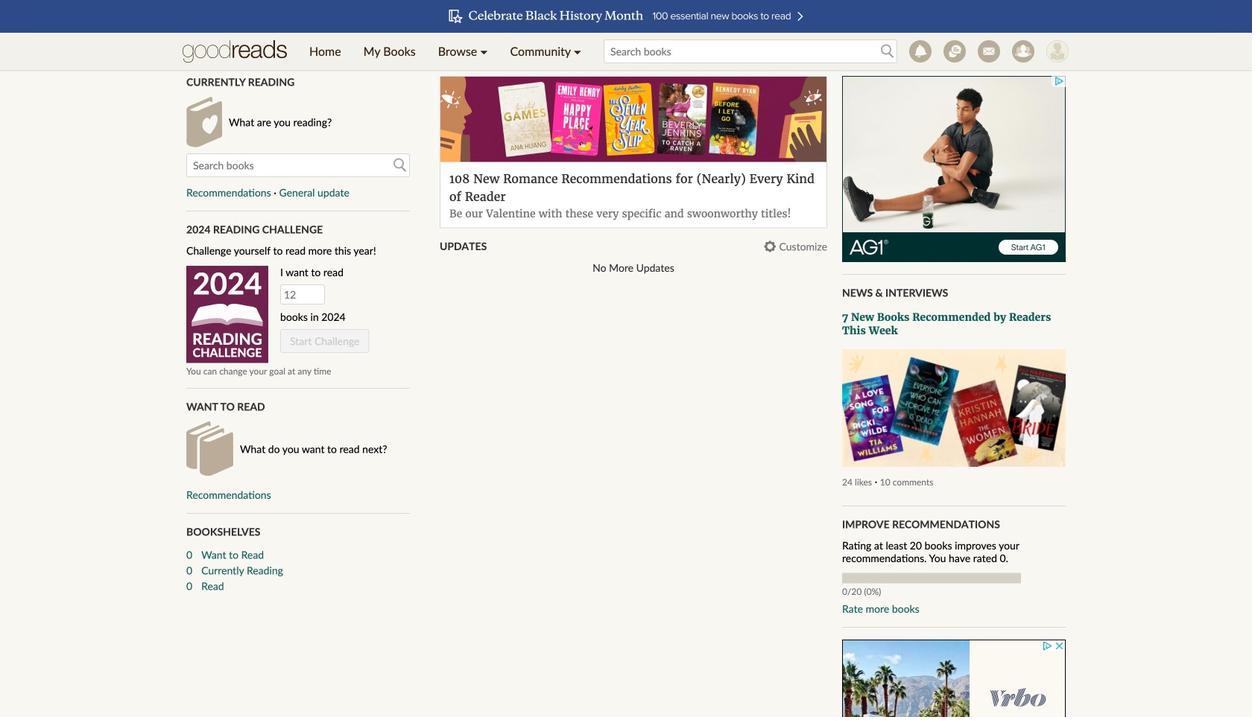 Task type: locate. For each thing, give the bounding box(es) containing it.
advertisement element
[[842, 76, 1066, 262], [842, 641, 1066, 718]]

1 vertical spatial search books text field
[[186, 154, 410, 178]]

1 horizontal spatial search for books to add to your shelves search field
[[604, 40, 898, 63]]

1 vertical spatial advertisement element
[[842, 641, 1066, 718]]

0 vertical spatial search for books to add to your shelves search field
[[604, 40, 898, 63]]

notifications image
[[910, 40, 932, 63]]

0 horizontal spatial search books text field
[[186, 154, 410, 178]]

0 vertical spatial advertisement element
[[842, 76, 1066, 262]]

search books text field for search for books to add to your shelves search field to the right
[[604, 40, 898, 63]]

1 horizontal spatial search books text field
[[604, 40, 898, 63]]

Search books text field
[[604, 40, 898, 63], [186, 154, 410, 178]]

Search for books to add to your shelves search field
[[604, 40, 898, 63], [186, 154, 410, 178]]

progress bar
[[842, 574, 1021, 584]]

0 vertical spatial search books text field
[[604, 40, 898, 63]]

menu
[[298, 33, 593, 70]]

1 vertical spatial search for books to add to your shelves search field
[[186, 154, 410, 178]]



Task type: vqa. For each thing, say whether or not it's contained in the screenshot.
Goodreads image
no



Task type: describe. For each thing, give the bounding box(es) containing it.
sam green image
[[1047, 40, 1069, 63]]

inbox image
[[978, 40, 1001, 63]]

7 new books recommended by readers this week image
[[842, 350, 1066, 467]]

108 new romance recommendations for (nearly) every kind of reader image
[[441, 77, 827, 162]]

celebrate black history month with 100 essential books from the past decade image
[[30, 0, 1223, 33]]

my group discussions image
[[944, 40, 966, 63]]

search books text field for leftmost search for books to add to your shelves search field
[[186, 154, 410, 178]]

Number of books you want to read in 2024 number field
[[280, 285, 325, 305]]

1 advertisement element from the top
[[842, 76, 1066, 262]]

0 horizontal spatial search for books to add to your shelves search field
[[186, 154, 410, 178]]

2 advertisement element from the top
[[842, 641, 1066, 718]]

friend requests image
[[1012, 40, 1035, 63]]



